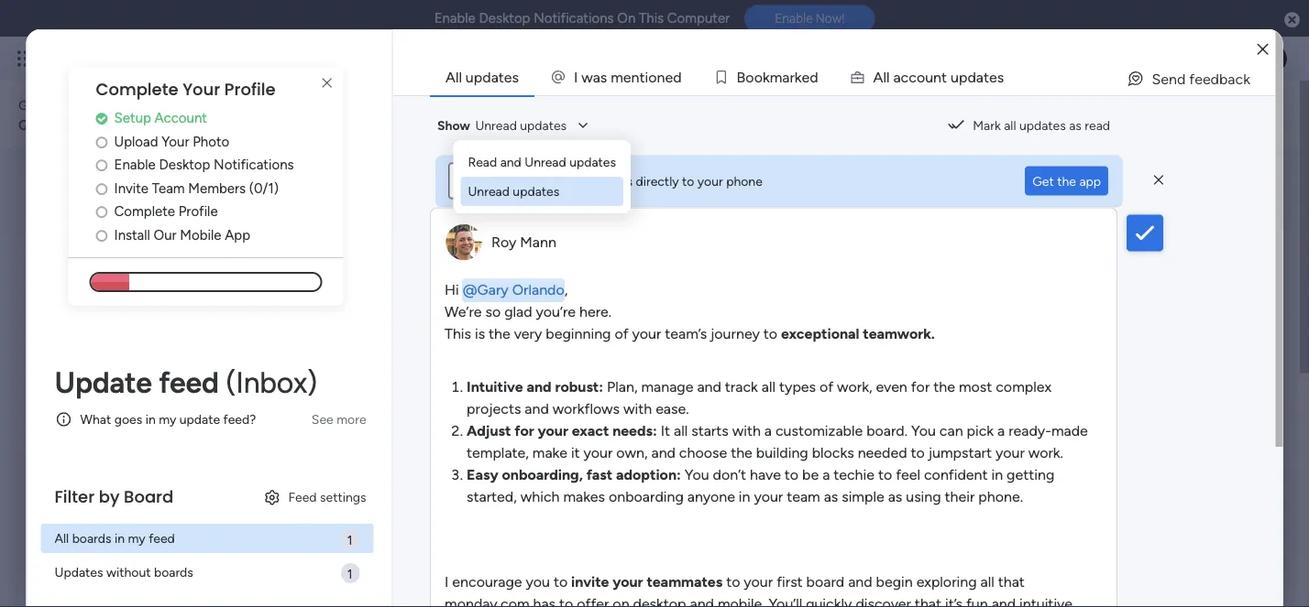 Task type: locate. For each thing, give the bounding box(es) containing it.
onboarding
[[608, 489, 683, 506]]

be
[[802, 467, 818, 484]]

setup account link up upload your photo enable desktop notifications invite team members (0/1) complete profile install our mobile app
[[1034, 205, 1282, 226]]

e left i
[[623, 68, 631, 86]]

1 horizontal spatial account
[[1093, 207, 1146, 224]]

workspaces
[[321, 116, 399, 133]]

and
[[293, 116, 317, 133], [500, 154, 521, 170], [526, 379, 551, 396], [697, 379, 721, 396], [524, 401, 549, 418], [651, 445, 675, 462], [848, 574, 872, 591], [690, 596, 714, 608], [991, 596, 1016, 608]]

n left i
[[631, 68, 639, 86]]

i inside tab list
[[573, 68, 577, 86]]

to inside hi @gary orlando , we're so glad you're here. this is the very beginning of your team's journey to exceptional teamwork.
[[763, 325, 777, 343]]

recent
[[154, 116, 197, 133]]

that
[[998, 574, 1024, 591], [914, 596, 941, 608]]

your up mobile.
[[743, 574, 773, 591]]

e right r
[[801, 68, 809, 86]]

feedback inside button
[[1189, 70, 1250, 88]]

glad
[[504, 303, 532, 321]]

d up mark
[[967, 68, 976, 86]]

1 vertical spatial mobile
[[1118, 324, 1160, 340]]

desktop
[[479, 10, 530, 27], [159, 157, 210, 173], [1097, 254, 1149, 270]]

0 vertical spatial ready-
[[1008, 423, 1051, 440]]

0 vertical spatial upload
[[114, 133, 158, 150]]

e right i
[[665, 68, 673, 86]]

upload your photo link for dapulse x slim icon for check circle image's enable desktop notifications link
[[96, 131, 343, 152]]

show unread updates
[[437, 118, 566, 133]]

all boards in my feed
[[55, 531, 175, 547]]

2 horizontal spatial d
[[967, 68, 976, 86]]

to right journey
[[763, 325, 777, 343]]

1 vertical spatial you
[[684, 467, 709, 484]]

1 vertical spatial all
[[55, 531, 69, 547]]

1 horizontal spatial (0/1)
[[1188, 277, 1217, 294]]

this right the on in the top left of the page
[[639, 10, 664, 27]]

1 vertical spatial setup account
[[1053, 207, 1146, 224]]

i
[[573, 68, 577, 86], [444, 574, 448, 591]]

0 horizontal spatial our
[[154, 227, 177, 243]]

feed settings
[[288, 490, 366, 505]]

desktop
[[633, 596, 686, 608]]

good
[[18, 97, 51, 113]]

o right w on the left top of the page
[[648, 68, 657, 86]]

1 vertical spatial circle o image
[[96, 182, 108, 196]]

0 horizontal spatial invite team members (0/1) link
[[96, 178, 343, 199]]

setup
[[114, 110, 151, 126], [1053, 207, 1090, 224]]

1 m from the left
[[610, 68, 623, 86]]

1 vertical spatial enable desktop notifications link
[[1053, 252, 1282, 273]]

feedback for give feedback
[[1074, 107, 1132, 123]]

3 d from the left
[[967, 68, 976, 86]]

and up receive
[[500, 154, 521, 170]]

mobile
[[180, 227, 221, 243], [1118, 324, 1160, 340]]

t left p
[[941, 68, 947, 86]]

i for i w a s m e n t i o n e d
[[573, 68, 577, 86]]

2 s from the left
[[997, 68, 1004, 86]]

0 horizontal spatial members
[[188, 180, 246, 196]]

unread up read
[[475, 118, 517, 133]]

and down 'teammates' at bottom
[[690, 596, 714, 608]]

this left is
[[444, 325, 471, 343]]

onboarding,
[[502, 467, 583, 484]]

your for enable desktop notifications link for check circle icon dapulse x slim icon
[[1112, 177, 1145, 197]]

(inbox) down update
[[164, 474, 219, 494]]

1 l from the left
[[883, 68, 886, 86]]

to
[[682, 173, 694, 189], [763, 325, 777, 343], [910, 445, 924, 462], [784, 467, 798, 484], [878, 467, 892, 484], [553, 574, 567, 591], [726, 574, 740, 591], [559, 596, 573, 608]]

boost
[[1018, 576, 1056, 593]]

desktop for enable desktop notifications
[[159, 157, 210, 173]]

all up updates
[[55, 531, 69, 547]]

1 vertical spatial 1
[[347, 566, 353, 582]]

template,
[[466, 445, 529, 462]]

see left the plans
[[321, 51, 343, 66]]

setup account link up the "enable desktop notifications" on the top of page
[[96, 108, 343, 129]]

all left 'v2 user feedback' image
[[1004, 118, 1016, 133]]

work right 'component' image
[[86, 403, 114, 418]]

0 vertical spatial invite
[[114, 180, 149, 196]]

feedback right give
[[1074, 107, 1132, 123]]

roy
[[491, 234, 516, 251], [131, 535, 155, 552]]

you down choose
[[684, 467, 709, 484]]

your inside upload your photo enable desktop notifications invite team members (0/1) complete profile install our mobile app
[[1100, 230, 1128, 247]]

0 horizontal spatial feedback
[[1074, 107, 1132, 123]]

m left r
[[769, 68, 782, 86]]

p
[[959, 68, 967, 86]]

0 horizontal spatial that
[[914, 596, 941, 608]]

for up make
[[514, 423, 534, 440]]

component image
[[63, 400, 80, 417]]

2 1 from the top
[[347, 566, 353, 582]]

your inside you don't have to be a techie to feel confident in getting started, which makes onboarding anyone in your team as simple as using their phone.
[[754, 489, 783, 506]]

your up intuitive. on the bottom of page
[[1060, 576, 1089, 593]]

receive
[[483, 173, 528, 189]]

circle o image down access
[[96, 135, 108, 149]]

install inside upload your photo enable desktop notifications invite team members (0/1) complete profile install our mobile app
[[1053, 324, 1089, 340]]

mann up orlando
[[520, 234, 556, 251]]

0 vertical spatial made
[[1051, 423, 1088, 440]]

their
[[944, 489, 975, 506]]

3 e from the left
[[801, 68, 809, 86]]

update
[[180, 412, 220, 428]]

roy mann up @gary orlando link
[[491, 234, 556, 251]]

1 vertical spatial (inbox)
[[164, 474, 219, 494]]

feedback right send
[[1189, 70, 1250, 88]]

blocks
[[812, 445, 854, 462]]

hi
[[444, 281, 459, 299]]

0 horizontal spatial s
[[600, 68, 607, 86]]

1 horizontal spatial team
[[1090, 277, 1123, 294]]

2 d from the left
[[809, 68, 818, 86]]

and down "intuitive and robust:"
[[524, 401, 549, 418]]

1 horizontal spatial with
[[732, 423, 760, 440]]

your inside upload your photo "link"
[[162, 133, 189, 150]]

updates inside button
[[1019, 118, 1066, 133]]

all for all boards in my feed
[[55, 531, 69, 547]]

0 vertical spatial install
[[114, 227, 150, 243]]

2 l from the left
[[886, 68, 889, 86]]

team
[[152, 180, 185, 196], [1090, 277, 1123, 294]]

0 horizontal spatial notifications
[[214, 157, 294, 173]]

members inside upload your photo enable desktop notifications invite team members (0/1) complete profile install our mobile app
[[1127, 277, 1184, 294]]

0 horizontal spatial of
[[614, 325, 628, 343]]

0 horizontal spatial with
[[623, 401, 652, 418]]

1 horizontal spatial mobile
[[1118, 324, 1160, 340]]

see left more
[[312, 412, 333, 428]]

0 horizontal spatial (inbox)
[[164, 474, 219, 494]]

enable desktop notifications link for check circle image
[[96, 155, 343, 175]]

i left encourage
[[444, 574, 448, 591]]

all up the fun
[[980, 574, 994, 591]]

notifications for enable desktop notifications
[[214, 157, 294, 173]]

now!
[[816, 11, 845, 26]]

1 circle o image from the top
[[96, 158, 108, 172]]

1 horizontal spatial invite
[[1053, 277, 1087, 294]]

has
[[533, 596, 555, 608]]

s
[[600, 68, 607, 86], [997, 68, 1004, 86]]

0 vertical spatial complete your profile
[[96, 78, 276, 101]]

0 vertical spatial setup account
[[114, 110, 207, 126]]

0 horizontal spatial mobile
[[180, 227, 221, 243]]

feel
[[895, 467, 920, 484]]

2 horizontal spatial t
[[983, 68, 989, 86]]

0 vertical spatial invite team members (0/1) link
[[96, 178, 343, 199]]

0 horizontal spatial as
[[823, 489, 838, 506]]

circle o image
[[96, 135, 108, 149], [96, 205, 108, 219]]

with down plan, manage and track all types of work, even for the most complex projects and workflows with ease.
[[732, 423, 760, 440]]

>
[[196, 403, 204, 418]]

2 vertical spatial unread
[[468, 184, 509, 199]]

0 horizontal spatial photo
[[193, 133, 229, 150]]

the right is
[[488, 325, 510, 343]]

work management > main workspace
[[86, 403, 300, 418]]

1 vertical spatial management
[[117, 403, 193, 418]]

ready- inside it all starts with a customizable board. you can pick a ready-made template, make it your own, and choose the building blocks needed to jumpstart your work.
[[1008, 423, 1051, 440]]

feedback for send feedback
[[1189, 70, 1250, 88]]

management up good afternoon, gary! quickly access your recent boards, inbox and workspaces
[[185, 48, 285, 69]]

desktop down app
[[1097, 254, 1149, 270]]

upload inside upload your photo enable desktop notifications invite team members (0/1) complete profile install our mobile app
[[1053, 230, 1097, 247]]

d right r
[[809, 68, 818, 86]]

0 horizontal spatial enable desktop notifications link
[[96, 155, 343, 175]]

1 horizontal spatial desktop
[[479, 10, 530, 27]]

0 horizontal spatial all
[[55, 531, 69, 547]]

0 horizontal spatial complete profile link
[[96, 202, 343, 222]]

1 horizontal spatial setup account link
[[1034, 205, 1282, 226]]

0 vertical spatial all
[[445, 68, 462, 86]]

0 vertical spatial circle o image
[[96, 158, 108, 172]]

roy up @gary orlando link
[[491, 234, 516, 251]]

photo inside upload your photo enable desktop notifications invite team members (0/1) complete profile install our mobile app
[[1131, 230, 1168, 247]]

1 circle o image from the top
[[96, 135, 108, 149]]

0 horizontal spatial m
[[610, 68, 623, 86]]

0 vertical spatial mann
[[520, 234, 556, 251]]

made inside boost your workflow in minutes with ready-made templates
[[1061, 598, 1097, 608]]

all inside it all starts with a customizable board. you can pick a ready-made template, make it your own, and choose the building blocks needed to jumpstart your work.
[[673, 423, 687, 440]]

l left p
[[883, 68, 886, 86]]

ready- inside boost your workflow in minutes with ready-made templates
[[1018, 598, 1061, 608]]

2 c from the left
[[908, 68, 916, 86]]

0 horizontal spatial for
[[514, 423, 534, 440]]

management
[[185, 48, 285, 69], [117, 403, 193, 418]]

dapulse x slim image for check circle image's enable desktop notifications link
[[316, 72, 338, 94]]

e right p
[[989, 68, 997, 86]]

settings
[[320, 490, 366, 505]]

that up intuitive. on the bottom of page
[[998, 574, 1024, 591]]

2 circle o image from the top
[[96, 182, 108, 196]]

1 vertical spatial feedback
[[1074, 107, 1132, 123]]

1 horizontal spatial you
[[911, 423, 936, 440]]

the right get
[[1057, 173, 1076, 189]]

0 horizontal spatial mann
[[158, 535, 193, 552]]

circle o image inside invite team members (0/1) link
[[96, 182, 108, 196]]

s right p
[[997, 68, 1004, 86]]

0 vertical spatial app
[[225, 227, 250, 243]]

dapulse close image
[[1285, 11, 1300, 29]]

1 for updates without boards
[[347, 566, 353, 582]]

0 vertical spatial photo
[[193, 133, 229, 150]]

2 m from the left
[[769, 68, 782, 86]]

your right app
[[1112, 177, 1145, 197]]

install our mobile app link for check circle image's enable desktop notifications link's invite team members (0/1) link
[[96, 225, 343, 246]]

all inside button
[[1004, 118, 1016, 133]]

n
[[631, 68, 639, 86], [657, 68, 665, 86], [933, 68, 941, 86]]

t right w on the left top of the page
[[639, 68, 645, 86]]

3 o from the left
[[754, 68, 762, 86]]

complete profile link
[[96, 202, 343, 222], [1053, 299, 1282, 319]]

receive your notifications directly to your phone
[[483, 173, 762, 189]]

1 horizontal spatial u
[[950, 68, 959, 86]]

the inside it all starts with a customizable board. you can pick a ready-made template, make it your own, and choose the building blocks needed to jumpstart your work.
[[730, 445, 752, 462]]

1 horizontal spatial app
[[1163, 324, 1189, 340]]

boards right without
[[154, 565, 193, 581]]

to your first board and begin exploring all that monday.com has to offer on desktop and mobile. you'll quickly discover that it's fun and intuitive.
[[444, 574, 1075, 608]]

setup for check circle icon
[[1053, 207, 1090, 224]]

update feed (inbox)
[[55, 365, 317, 400], [66, 474, 219, 494]]

boost your workflow in minutes with ready-made templates
[[1018, 576, 1257, 608]]

in up templates
[[1156, 576, 1168, 593]]

your down gary!
[[120, 116, 150, 133]]

1 horizontal spatial photo
[[1131, 230, 1168, 247]]

upload down gary!
[[114, 133, 158, 150]]

1 for all boards in my feed
[[347, 533, 353, 548]]

0 horizontal spatial t
[[639, 68, 645, 86]]

circle o image right the close recently visited image
[[96, 205, 108, 219]]

your down app
[[1100, 230, 1128, 247]]

for right even
[[911, 379, 930, 396]]

u right the a
[[950, 68, 959, 86]]

0 vertical spatial team
[[152, 180, 185, 196]]

customizable
[[775, 423, 863, 440]]

the inside hi @gary orlando , we're so glad you're here. this is the very beginning of your team's journey to exceptional teamwork.
[[488, 325, 510, 343]]

of inside hi @gary orlando , we're so glad you're here. this is the very beginning of your team's journey to exceptional teamwork.
[[614, 325, 628, 343]]

1 horizontal spatial complete your profile
[[1034, 177, 1197, 197]]

notifications
[[534, 10, 614, 27], [214, 157, 294, 173], [1152, 254, 1232, 270]]

in up updates without boards
[[115, 531, 125, 547]]

dapulse x slim image
[[316, 72, 338, 94], [1254, 170, 1276, 192], [1154, 172, 1163, 188]]

of right "beginning"
[[614, 325, 628, 343]]

circle o image inside enable desktop notifications link
[[96, 158, 108, 172]]

all inside tab list
[[445, 68, 462, 86]]

unread up unread updates
[[524, 154, 566, 170]]

intuitive and robust:
[[466, 379, 603, 396]]

1 s from the left
[[600, 68, 607, 86]]

m
[[610, 68, 623, 86], [769, 68, 782, 86]]

complete your profile down read
[[1034, 177, 1197, 197]]

invite team members (0/1) link for enable desktop notifications link for check circle icon
[[1053, 275, 1282, 296]]

1 vertical spatial with
[[732, 423, 760, 440]]

0 horizontal spatial n
[[631, 68, 639, 86]]

1 vertical spatial setup
[[1053, 207, 1090, 224]]

as right team
[[823, 489, 838, 506]]

mark
[[973, 118, 1001, 133]]

1 horizontal spatial this
[[639, 10, 664, 27]]

your down the have
[[754, 489, 783, 506]]

circle o image down 'recently'
[[96, 229, 108, 242]]

see more button
[[304, 405, 374, 434]]

my left update
[[159, 412, 176, 428]]

1 horizontal spatial setup
[[1053, 207, 1090, 224]]

1 vertical spatial account
[[1093, 207, 1146, 224]]

roy mann image
[[83, 536, 120, 573]]

mark all updates as read
[[973, 118, 1110, 133]]

your down read and unread updates
[[531, 173, 557, 189]]

app inside "link"
[[225, 227, 250, 243]]

to down needed
[[878, 467, 892, 484]]

public board image
[[63, 371, 83, 392]]

with up needs:
[[623, 401, 652, 418]]

2 circle o image from the top
[[96, 205, 108, 219]]

upload
[[114, 133, 158, 150], [1053, 230, 1097, 247]]

u left p
[[925, 68, 933, 86]]

your inside hi @gary orlando , we're so glad you're here. this is the very beginning of your team's journey to exceptional teamwork.
[[632, 325, 661, 343]]

desktop up the all updates link
[[479, 10, 530, 27]]

k
[[762, 68, 769, 86], [794, 68, 801, 86]]

enable desktop notifications link
[[96, 155, 343, 175], [1053, 252, 1282, 273]]

in
[[145, 412, 156, 428], [991, 467, 1003, 484], [738, 489, 750, 506], [115, 531, 125, 547], [1156, 576, 1168, 593]]

1 horizontal spatial d
[[809, 68, 818, 86]]

app
[[225, 227, 250, 243], [1163, 324, 1189, 340]]

o right b
[[754, 68, 762, 86]]

close recently visited image
[[40, 186, 62, 208]]

and right the fun
[[991, 596, 1016, 608]]

ready- up work.
[[1008, 423, 1051, 440]]

circle o image
[[96, 158, 108, 172], [96, 182, 108, 196], [96, 229, 108, 242]]

management left >
[[117, 403, 193, 418]]

so
[[485, 303, 500, 321]]

(inbox) up workspace
[[226, 365, 317, 400]]

1 vertical spatial boards
[[154, 565, 193, 581]]

setup account for check circle image
[[114, 110, 207, 126]]

1 vertical spatial app
[[1163, 324, 1189, 340]]

0 horizontal spatial install our mobile app link
[[96, 225, 343, 246]]

v2 user feedback image
[[1022, 105, 1035, 125]]

as left read
[[1069, 118, 1081, 133]]

t
[[639, 68, 645, 86], [941, 68, 947, 86], [983, 68, 989, 86]]

1 horizontal spatial invite team members (0/1) link
[[1053, 275, 1282, 296]]

2 t from the left
[[941, 68, 947, 86]]

feed up work management > main workspace
[[159, 365, 219, 400]]

0 horizontal spatial install
[[114, 227, 150, 243]]

see more
[[312, 412, 366, 428]]

2 horizontal spatial with
[[1228, 576, 1257, 593]]

in right goes
[[145, 412, 156, 428]]

quickly
[[806, 596, 852, 608]]

0 horizontal spatial i
[[444, 574, 448, 591]]

setup right check circle image
[[114, 110, 151, 126]]

templates image image
[[1023, 433, 1265, 559]]

0 horizontal spatial complete your profile
[[96, 78, 276, 101]]

0 vertical spatial boards
[[72, 531, 111, 547]]

manage
[[641, 379, 693, 396]]

enable for enable desktop notifications
[[114, 157, 156, 173]]

orlando
[[512, 281, 564, 299]]

made down workflow
[[1061, 598, 1097, 608]]

1 1 from the top
[[347, 533, 353, 548]]

3 circle o image from the top
[[96, 229, 108, 242]]

2 horizontal spatial n
[[933, 68, 941, 86]]

1 horizontal spatial complete profile link
[[1053, 299, 1282, 319]]

setup account down app
[[1053, 207, 1146, 224]]

my
[[159, 412, 176, 428], [128, 531, 146, 547]]

team
[[786, 489, 820, 506]]

enable left now!
[[775, 11, 813, 26]]

1 horizontal spatial upload your photo link
[[1053, 229, 1282, 249]]

monday.com
[[444, 596, 529, 608]]

setup account for check circle icon
[[1053, 207, 1146, 224]]

all
[[445, 68, 462, 86], [55, 531, 69, 547]]

your for upload your photo's circle o image
[[162, 133, 189, 150]]

1 horizontal spatial n
[[657, 68, 665, 86]]

update up what
[[55, 365, 152, 400]]

0 horizontal spatial setup
[[114, 110, 151, 126]]

add to favorites image
[[276, 372, 294, 390]]

good afternoon, gary! quickly access your recent boards, inbox and workspaces
[[18, 97, 399, 133]]

complete
[[96, 78, 178, 101], [1034, 177, 1108, 197], [114, 203, 175, 220], [1053, 301, 1114, 317]]

this inside hi @gary orlando , we're so glad you're here. this is the very beginning of your team's journey to exceptional teamwork.
[[444, 325, 471, 343]]

your up make
[[537, 423, 568, 440]]

upload down get the app
[[1053, 230, 1097, 247]]

0 horizontal spatial account
[[155, 110, 207, 126]]

l right the a
[[886, 68, 889, 86]]

2 o from the left
[[745, 68, 754, 86]]

1 vertical spatial complete profile link
[[1053, 299, 1282, 319]]

enable desktop notifications link for check circle icon
[[1053, 252, 1282, 273]]

upload for upload your photo enable desktop notifications invite team members (0/1) complete profile install our mobile app
[[1053, 230, 1097, 247]]

which
[[520, 489, 559, 506]]

unread
[[475, 118, 517, 133], [524, 154, 566, 170], [468, 184, 509, 199]]

3 t from the left
[[983, 68, 989, 86]]

my for feed
[[128, 531, 146, 547]]

upload your photo link for enable desktop notifications link for check circle icon dapulse x slim icon
[[1053, 229, 1282, 249]]

1 d from the left
[[673, 68, 681, 86]]

account down app
[[1093, 207, 1146, 224]]

1 vertical spatial see
[[312, 412, 333, 428]]

account up upload your photo at the left top of the page
[[155, 110, 207, 126]]

1 horizontal spatial s
[[997, 68, 1004, 86]]

profile
[[225, 78, 276, 101], [1150, 177, 1197, 197], [179, 203, 218, 220], [1117, 301, 1156, 317]]

mann
[[520, 234, 556, 251], [158, 535, 193, 552]]

simple
[[841, 489, 884, 506]]

1 c from the left
[[900, 68, 908, 86]]

roy up without
[[131, 535, 155, 552]]

tab list
[[430, 59, 1276, 95]]

in inside boost your workflow in minutes with ready-made templates
[[1156, 576, 1168, 593]]

complete your profile
[[96, 78, 276, 101], [1034, 177, 1197, 197]]

o left r
[[745, 68, 754, 86]]

2 horizontal spatial dapulse x slim image
[[1254, 170, 1276, 192]]

your inside boost your workflow in minutes with ready-made templates
[[1060, 576, 1089, 593]]

enable inside button
[[775, 11, 813, 26]]

as down feel
[[888, 489, 902, 506]]

1 horizontal spatial install our mobile app link
[[1053, 322, 1282, 343]]

by
[[99, 486, 120, 509]]

1 vertical spatial install
[[1053, 324, 1089, 340]]

begin
[[876, 574, 912, 591]]

1 horizontal spatial notifications
[[534, 10, 614, 27]]

mann down board
[[158, 535, 193, 552]]

2 u from the left
[[950, 68, 959, 86]]

give
[[1043, 107, 1071, 123]]

all updates
[[445, 68, 518, 86]]

0 horizontal spatial app
[[225, 227, 250, 243]]

gary orlando image
[[1258, 44, 1287, 73]]

setup account link for dapulse x slim icon for check circle image's enable desktop notifications link
[[96, 108, 343, 129]]

you're
[[536, 303, 575, 321]]

1 vertical spatial roy
[[131, 535, 155, 552]]

1 vertical spatial desktop
[[159, 157, 210, 173]]

1 vertical spatial this
[[444, 325, 471, 343]]



Task type: describe. For each thing, give the bounding box(es) containing it.
0 vertical spatial this
[[639, 10, 664, 27]]

your for dapulse x slim icon for check circle image's enable desktop notifications link
[[183, 78, 220, 101]]

workflows
[[552, 401, 619, 418]]

hi @gary orlando , we're so glad you're here. this is the very beginning of your team's journey to exceptional teamwork.
[[444, 281, 935, 343]]

tab list containing all updates
[[430, 59, 1276, 95]]

directly
[[635, 173, 679, 189]]

1 vertical spatial unread
[[524, 154, 566, 170]]

1 vertical spatial for
[[514, 423, 534, 440]]

as inside button
[[1069, 118, 1081, 133]]

give feedback
[[1043, 107, 1132, 123]]

to left be
[[784, 467, 798, 484]]

1 vertical spatial that
[[914, 596, 941, 608]]

m for e
[[610, 68, 623, 86]]

,
[[564, 281, 567, 299]]

i w a s m e n t i o n e d
[[573, 68, 681, 86]]

exact
[[571, 423, 609, 440]]

it's
[[945, 596, 962, 608]]

encourage
[[452, 574, 522, 591]]

it
[[571, 445, 580, 462]]

i encourage you to invite your teammates
[[444, 574, 722, 591]]

our inside upload your photo enable desktop notifications invite team members (0/1) complete profile install our mobile app
[[1092, 324, 1115, 340]]

dapulse x slim image for enable desktop notifications link for check circle icon
[[1254, 170, 1276, 192]]

circle o image for invite
[[96, 182, 108, 196]]

enable inside upload your photo enable desktop notifications invite team members (0/1) complete profile install our mobile app
[[1053, 254, 1094, 270]]

you inside you don't have to be a techie to feel confident in getting started, which makes onboarding anyone in your team as simple as using their phone.
[[684, 467, 709, 484]]

feed settings button
[[255, 483, 374, 512]]

and inside it all starts with a customizable board. you can pick a ready-made template, make it your own, and choose the building blocks needed to jumpstart your work.
[[651, 445, 675, 462]]

monday
[[82, 48, 144, 69]]

read
[[468, 154, 497, 170]]

workflow
[[1093, 576, 1153, 593]]

complete your profile for check circle icon
[[1034, 177, 1197, 197]]

send feedback button
[[1119, 64, 1257, 94]]

0 vertical spatial update
[[55, 365, 152, 400]]

work,
[[837, 379, 872, 396]]

app inside upload your photo enable desktop notifications invite team members (0/1) complete profile install our mobile app
[[1163, 324, 1189, 340]]

mark all updates as read button
[[940, 111, 1117, 140]]

adjust
[[466, 423, 511, 440]]

work.
[[1028, 445, 1063, 462]]

and inside good afternoon, gary! quickly access your recent boards, inbox and workspaces
[[293, 116, 317, 133]]

d for a l l a c c o u n t u p d a t e s
[[967, 68, 976, 86]]

r
[[789, 68, 794, 86]]

on
[[612, 596, 629, 608]]

jumpstart
[[928, 445, 992, 462]]

complete profile link for check circle image's enable desktop notifications link's invite team members (0/1) link's install our mobile app "link"
[[96, 202, 343, 222]]

to right the 'directly'
[[682, 173, 694, 189]]

1 vertical spatial roy mann
[[131, 535, 193, 552]]

1 o from the left
[[648, 68, 657, 86]]

1 horizontal spatial boards
[[154, 565, 193, 581]]

0 vertical spatial feed
[[159, 365, 219, 400]]

1 n from the left
[[631, 68, 639, 86]]

m for a
[[769, 68, 782, 86]]

discover
[[855, 596, 911, 608]]

install our mobile app link for invite team members (0/1) link associated with enable desktop notifications link for check circle icon
[[1053, 322, 1282, 343]]

invite team members (0/1) link for check circle image's enable desktop notifications link
[[96, 178, 343, 199]]

your left phone
[[697, 173, 723, 189]]

invite inside upload your photo enable desktop notifications invite team members (0/1) complete profile install our mobile app
[[1053, 277, 1087, 294]]

needs:
[[612, 423, 657, 440]]

1 vertical spatial work
[[86, 403, 114, 418]]

mobile.
[[717, 596, 765, 608]]

get the app button
[[1025, 166, 1108, 196]]

afternoon,
[[54, 97, 113, 113]]

complete profile
[[114, 203, 218, 220]]

a right the a
[[893, 68, 900, 86]]

plan, manage and track all types of work, even for the most complex projects and workflows with ease.
[[466, 379, 1051, 418]]

a up building
[[764, 423, 772, 440]]

can
[[939, 423, 963, 440]]

setup for check circle image
[[114, 110, 151, 126]]

@gary
[[462, 281, 508, 299]]

adoption:
[[616, 467, 681, 484]]

1 horizontal spatial that
[[998, 574, 1024, 591]]

4 o from the left
[[916, 68, 925, 86]]

1 vertical spatial update feed (inbox)
[[66, 474, 219, 494]]

account for check circle image
[[155, 110, 207, 126]]

all inside plan, manage and track all types of work, even for the most complex projects and workflows with ease.
[[761, 379, 775, 396]]

the inside button
[[1057, 173, 1076, 189]]

all inside to your first board and begin exploring all that monday.com has to offer on desktop and mobile. you'll quickly discover that it's fun and intuitive.
[[980, 574, 994, 591]]

i
[[645, 68, 648, 86]]

b
[[736, 68, 745, 86]]

to right you
[[553, 574, 567, 591]]

on
[[617, 10, 636, 27]]

see plans
[[321, 51, 376, 66]]

4 e from the left
[[989, 68, 997, 86]]

profile inside upload your photo enable desktop notifications invite team members (0/1) complete profile install our mobile app
[[1117, 301, 1156, 317]]

0 vertical spatial (0/1)
[[249, 180, 279, 196]]

2 k from the left
[[794, 68, 801, 86]]

0 vertical spatial roy
[[491, 234, 516, 251]]

circle o image for complete profile
[[96, 205, 108, 219]]

unread updates
[[468, 184, 559, 199]]

complete profile link for install our mobile app "link" related to invite team members (0/1) link associated with enable desktop notifications link for check circle icon
[[1053, 299, 1282, 319]]

desktop inside upload your photo enable desktop notifications invite team members (0/1) complete profile install our mobile app
[[1097, 254, 1149, 270]]

to right has
[[559, 596, 573, 608]]

computer
[[667, 10, 730, 27]]

read
[[1085, 118, 1110, 133]]

ease.
[[655, 401, 689, 418]]

in down don't on the right bottom of page
[[738, 489, 750, 506]]

fun
[[966, 596, 988, 608]]

enable for enable now!
[[775, 11, 813, 26]]

techie
[[833, 467, 874, 484]]

made inside it all starts with a customizable board. you can pick a ready-made template, make it your own, and choose the building blocks needed to jumpstart your work.
[[1051, 423, 1088, 440]]

0 horizontal spatial team
[[152, 180, 185, 196]]

see for see more
[[312, 412, 333, 428]]

2 n from the left
[[657, 68, 665, 86]]

0 horizontal spatial boards
[[72, 531, 111, 547]]

a left i
[[592, 68, 600, 86]]

to up mobile.
[[726, 574, 740, 591]]

close image
[[1257, 43, 1268, 56]]

(0/1) inside upload your photo enable desktop notifications invite team members (0/1) complete profile install our mobile app
[[1188, 277, 1217, 294]]

first
[[776, 574, 802, 591]]

1 k from the left
[[762, 68, 769, 86]]

using
[[906, 489, 941, 506]]

notifications inside upload your photo enable desktop notifications invite team members (0/1) complete profile install our mobile app
[[1152, 254, 1232, 270]]

mobile inside upload your photo enable desktop notifications invite team members (0/1) complete profile install our mobile app
[[1118, 324, 1160, 340]]

0 vertical spatial (inbox)
[[226, 365, 317, 400]]

circle o image for install
[[96, 229, 108, 242]]

setup account link for enable desktop notifications link for check circle icon dapulse x slim icon
[[1034, 205, 1282, 226]]

select product image
[[17, 50, 35, 68]]

check circle image
[[1034, 209, 1046, 223]]

access
[[72, 116, 117, 133]]

my for update
[[159, 412, 176, 428]]

circle o image for upload your photo
[[96, 135, 108, 149]]

your up on
[[612, 574, 643, 591]]

a right b
[[782, 68, 789, 86]]

minutes
[[1172, 576, 1224, 593]]

to inside it all starts with a customizable board. you can pick a ready-made template, make it your own, and choose the building blocks needed to jumpstart your work.
[[910, 445, 924, 462]]

1 horizontal spatial mann
[[520, 234, 556, 251]]

is
[[474, 325, 485, 343]]

close update feed (inbox) image
[[40, 473, 62, 495]]

1 horizontal spatial work
[[148, 48, 181, 69]]

phone
[[726, 173, 762, 189]]

complete inside upload your photo enable desktop notifications invite team members (0/1) complete profile install our mobile app
[[1053, 301, 1114, 317]]

0 vertical spatial members
[[188, 180, 246, 196]]

circle o image for enable
[[96, 158, 108, 172]]

1 horizontal spatial dapulse x slim image
[[1154, 172, 1163, 188]]

0 horizontal spatial roy
[[131, 535, 155, 552]]

and up discover
[[848, 574, 872, 591]]

choose
[[679, 445, 727, 462]]

install our mobile app
[[114, 227, 250, 243]]

all for all updates
[[445, 68, 462, 86]]

enable for enable desktop notifications on this computer
[[434, 10, 476, 27]]

2 vertical spatial feed
[[149, 531, 175, 547]]

notifications for enable desktop notifications on this computer
[[534, 10, 614, 27]]

1 vertical spatial update
[[66, 474, 122, 494]]

0 vertical spatial management
[[185, 48, 285, 69]]

upload for upload your photo
[[114, 133, 158, 150]]

get the app
[[1032, 173, 1101, 189]]

3 n from the left
[[933, 68, 941, 86]]

starts
[[691, 423, 728, 440]]

send
[[1152, 70, 1185, 88]]

your inside good afternoon, gary! quickly access your recent boards, inbox and workspaces
[[120, 116, 150, 133]]

w
[[581, 68, 592, 86]]

1 horizontal spatial as
[[888, 489, 902, 506]]

1 t from the left
[[639, 68, 645, 86]]

check circle image
[[96, 112, 108, 125]]

i for i encourage you to invite your teammates
[[444, 574, 448, 591]]

robust:
[[555, 379, 603, 396]]

feed
[[288, 490, 317, 505]]

journey
[[710, 325, 759, 343]]

notifications
[[560, 173, 632, 189]]

what goes in my update feed?
[[80, 412, 256, 428]]

more
[[337, 412, 366, 428]]

photo for upload your photo
[[193, 133, 229, 150]]

enable desktop notifications on this computer
[[434, 10, 730, 27]]

main
[[207, 403, 235, 418]]

0 vertical spatial unread
[[475, 118, 517, 133]]

1 vertical spatial feed
[[126, 474, 160, 494]]

and left robust:
[[526, 379, 551, 396]]

photo for upload your photo enable desktop notifications invite team members (0/1) complete profile install our mobile app
[[1131, 230, 1168, 247]]

get
[[1032, 173, 1054, 189]]

see for see plans
[[321, 51, 343, 66]]

team's
[[665, 325, 707, 343]]

complete your profile for check circle image
[[96, 78, 276, 101]]

your up the fast
[[583, 445, 612, 462]]

your up "getting"
[[995, 445, 1024, 462]]

visited
[[137, 187, 188, 207]]

with inside it all starts with a customizable board. you can pick a ready-made template, make it your own, and choose the building blocks needed to jumpstart your work.
[[732, 423, 760, 440]]

enable now! button
[[745, 5, 875, 32]]

team inside upload your photo enable desktop notifications invite team members (0/1) complete profile install our mobile app
[[1090, 277, 1123, 294]]

exceptional
[[781, 325, 859, 343]]

the inside plan, manage and track all types of work, even for the most complex projects and workflows with ease.
[[933, 379, 955, 396]]

a right pick
[[997, 423, 1005, 440]]

2 e from the left
[[665, 68, 673, 86]]

in up phone. on the right bottom
[[991, 467, 1003, 484]]

have
[[750, 467, 781, 484]]

very
[[514, 325, 542, 343]]

0 vertical spatial roy mann
[[491, 234, 556, 251]]

filter
[[55, 486, 94, 509]]

khvhg
[[90, 373, 131, 390]]

a right p
[[976, 68, 983, 86]]

read and unread updates
[[468, 154, 616, 170]]

confident
[[924, 467, 987, 484]]

see plans button
[[296, 45, 384, 72]]

your inside to your first board and begin exploring all that monday.com has to offer on desktop and mobile. you'll quickly discover that it's fun and intuitive.
[[743, 574, 773, 591]]

easy onboarding, fast adoption:
[[466, 467, 681, 484]]

and left track
[[697, 379, 721, 396]]

for inside plan, manage and track all types of work, even for the most complex projects and workflows with ease.
[[911, 379, 930, 396]]

you'll
[[768, 596, 802, 608]]

here.
[[579, 303, 611, 321]]

of inside plan, manage and track all types of work, even for the most complex projects and workflows with ease.
[[819, 379, 833, 396]]

d for i w a s m e n t i o n e d
[[673, 68, 681, 86]]

our inside "link"
[[154, 227, 177, 243]]

0 vertical spatial mobile
[[180, 227, 221, 243]]

with inside boost your workflow in minutes with ready-made templates
[[1228, 576, 1257, 593]]

1 e from the left
[[623, 68, 631, 86]]

upload your photo
[[114, 133, 229, 150]]

updates inside tab list
[[465, 68, 518, 86]]

1 u from the left
[[925, 68, 933, 86]]

0 vertical spatial update feed (inbox)
[[55, 365, 317, 400]]

most
[[959, 379, 992, 396]]

@gary orlando link
[[462, 278, 564, 303]]

a inside you don't have to be a techie to feel confident in getting started, which makes onboarding anyone in your team as simple as using their phone.
[[822, 467, 830, 484]]

you inside it all starts with a customizable board. you can pick a ready-made template, make it your own, and choose the building blocks needed to jumpstart your work.
[[911, 423, 936, 440]]

board
[[124, 486, 174, 509]]

with inside plan, manage and track all types of work, even for the most complex projects and workflows with ease.
[[623, 401, 652, 418]]

account for check circle icon
[[1093, 207, 1146, 224]]

desktop for enable desktop notifications on this computer
[[479, 10, 530, 27]]

projects
[[466, 401, 521, 418]]

all updates link
[[431, 60, 533, 94]]

teamwork.
[[863, 325, 935, 343]]



Task type: vqa. For each thing, say whether or not it's contained in the screenshot.
Roy Mann to the top
yes



